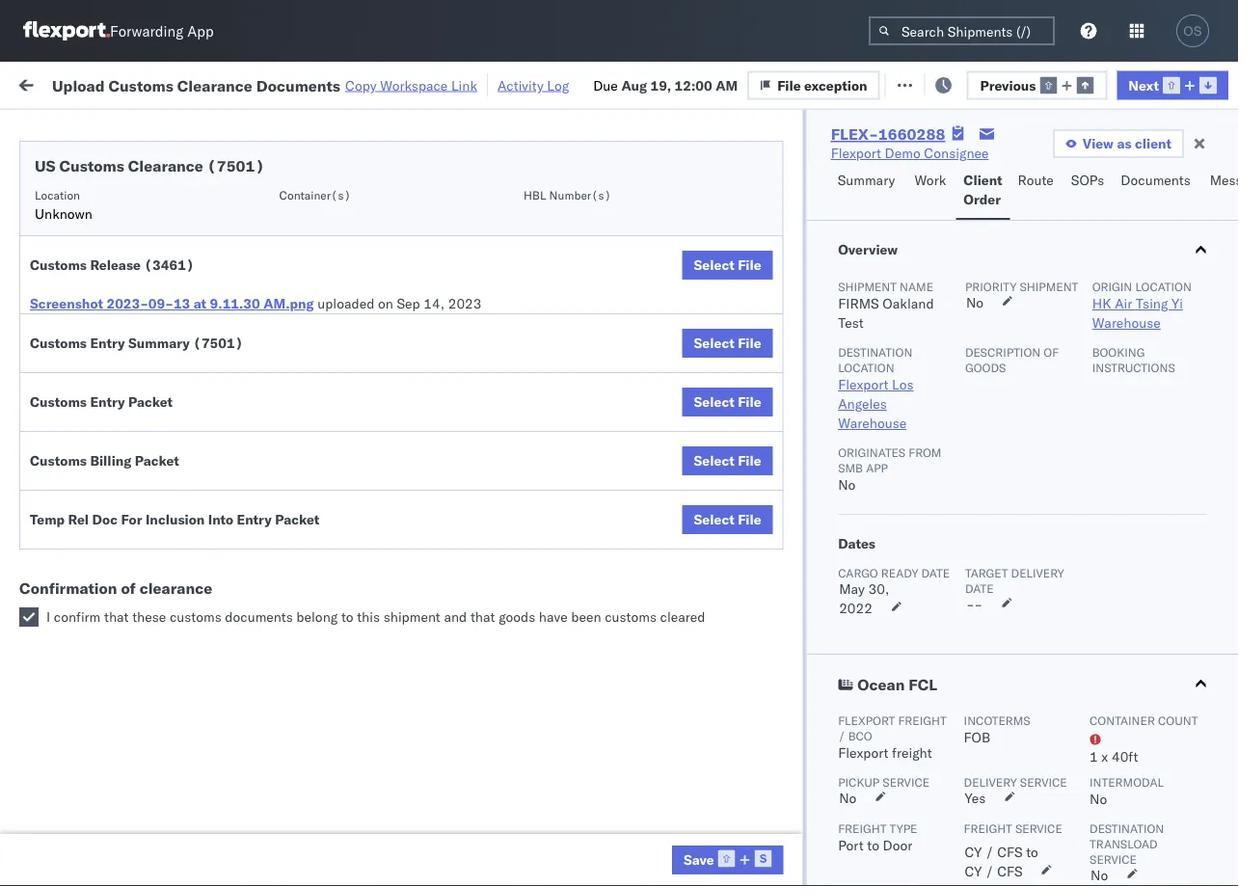 Task type: vqa. For each thing, say whether or not it's contained in the screenshot.
Demo to the bottom
yes



Task type: locate. For each thing, give the bounding box(es) containing it.
0 vertical spatial packet
[[128, 393, 173, 410]]

container numbers
[[1188, 150, 1238, 180]]

location for tsing
[[1135, 279, 1191, 294]]

to inside cy / cfs to cy / cfs
[[1026, 844, 1038, 861]]

name inside shipment name firms oakland test
[[899, 279, 933, 294]]

clearance for upload customs clearance documents
[[149, 395, 211, 412]]

demo down the 1660288
[[885, 145, 921, 162]]

app down originates
[[866, 460, 888, 475]]

pm
[[352, 193, 373, 210], [352, 236, 373, 253], [352, 278, 373, 295], [352, 321, 373, 338], [352, 363, 373, 380], [352, 490, 373, 507], [343, 533, 364, 550], [352, 618, 373, 635], [343, 830, 364, 847]]

flex-1846748 button
[[1034, 273, 1169, 300], [1034, 273, 1169, 300], [1034, 316, 1169, 343], [1034, 316, 1169, 343], [1034, 358, 1169, 385], [1034, 358, 1169, 385]]

2022 for schedule delivery appointment link associated with 11:59 pm pdt, nov 4, 2022
[[454, 193, 488, 210]]

0 horizontal spatial 30,
[[425, 830, 446, 847]]

integration test account - karl lagerfeld up freight service
[[841, 787, 1092, 804]]

select for customs release (3461)
[[694, 257, 735, 273]]

3 flex-1846748 from the top
[[1065, 363, 1165, 380]]

0 vertical spatial upload
[[52, 75, 105, 95]]

flex-2130387
[[1065, 703, 1165, 719], [1065, 787, 1165, 804]]

None checkbox
[[19, 608, 39, 627]]

1 vertical spatial location
[[838, 360, 894, 375]]

to left this
[[341, 609, 353, 625]]

schedule delivery appointment for 11:59 pm pdt, nov 4, 2022
[[44, 192, 237, 209]]

1 vertical spatial flexport demo consignee
[[716, 618, 874, 635]]

1 schedule delivery appointment button from the top
[[44, 191, 237, 213]]

ca down customs release (3461)
[[44, 287, 63, 304]]

transload
[[1089, 837, 1157, 851]]

location inside destination location flexport los angeles warehouse
[[838, 360, 894, 375]]

3 integration from the top
[[841, 787, 907, 804]]

ceau75
[[1188, 235, 1238, 252], [1188, 278, 1238, 295]]

firms
[[838, 295, 879, 312]]

flexport inside destination location flexport los angeles warehouse
[[838, 376, 888, 393]]

customs down by:
[[59, 156, 124, 176]]

documents
[[225, 609, 293, 625]]

exception up flex-1660288 link
[[804, 76, 867, 93]]

1 horizontal spatial name
[[899, 279, 933, 294]]

packet up 4:00
[[275, 511, 319, 528]]

2 freight from the left
[[964, 821, 1012, 836]]

3 appointment from the top
[[158, 489, 237, 506]]

13,
[[437, 490, 458, 507]]

flex
[[1034, 158, 1055, 172]]

clearance for us customs clearance (7501)
[[128, 156, 203, 176]]

2023 for 11:59 pm pst, jan 12, 2023
[[458, 618, 491, 635]]

workitem
[[21, 158, 72, 172]]

ca for 3rd schedule pickup from los angeles, ca link from the bottom of the page
[[44, 372, 63, 389]]

file exception down search shipments (/) text box
[[910, 75, 1000, 92]]

pst, for 12,
[[376, 618, 405, 635]]

schedule
[[44, 192, 101, 209], [44, 225, 101, 242], [44, 268, 101, 284], [44, 320, 101, 337], [44, 352, 101, 369], [44, 437, 101, 454], [44, 489, 101, 506], [44, 607, 101, 624], [44, 829, 101, 846]]

5 4, from the top
[[438, 363, 451, 380]]

1 horizontal spatial documents
[[256, 75, 340, 95]]

0 vertical spatial flex-2130387
[[1065, 703, 1165, 719]]

2 vertical spatial packet
[[275, 511, 319, 528]]

karl down "delivery service"
[[1006, 830, 1031, 847]]

3 karl from the top
[[1006, 787, 1031, 804]]

1 vertical spatial documents
[[1121, 172, 1191, 189]]

0 vertical spatial work
[[209, 75, 243, 92]]

1 vertical spatial flex-1889466
[[1065, 575, 1165, 592]]

1 vertical spatial app
[[866, 460, 888, 475]]

(7501) for customs entry summary (7501)
[[193, 335, 243, 352]]

file exception up 'flex-1660288'
[[777, 76, 867, 93]]

pickup inside confirm pickup from los angeles, ca
[[97, 522, 139, 539]]

account up freight service
[[940, 787, 991, 804]]

shipment name firms oakland test
[[838, 279, 934, 331]]

2 schedule from the top
[[44, 225, 101, 242]]

los up 13
[[182, 268, 203, 284]]

schedule delivery appointment link for 5:30 pm pst, jan 30, 2023
[[44, 828, 237, 847]]

4, for fifth schedule pickup from los angeles, ca link from the bottom
[[438, 236, 451, 253]]

warehouse down "angeles"
[[838, 415, 906, 432]]

1 vertical spatial cfs
[[997, 863, 1022, 880]]

0 vertical spatial date
[[921, 566, 950, 580]]

hk
[[1092, 295, 1111, 312]]

customs down forwarding
[[108, 75, 173, 95]]

los down clearance
[[182, 607, 203, 624]]

container numbers button
[[1178, 146, 1238, 180]]

2130387 up 1662119
[[1106, 703, 1165, 719]]

service
[[882, 775, 929, 789], [1020, 775, 1067, 789], [1089, 852, 1136, 867]]

los inside confirm pickup from los angeles, ca
[[174, 522, 196, 539]]

ca down i
[[44, 626, 63, 643]]

oakland
[[882, 295, 934, 312]]

goods left have
[[499, 609, 535, 625]]

of for description
[[1043, 345, 1059, 359]]

customs down clearance
[[170, 609, 222, 625]]

1 schedule pickup from los angeles, ca from the top
[[44, 225, 260, 261]]

1 vertical spatial 1846748
[[1106, 321, 1165, 338]]

date inside target delivery date
[[965, 581, 993, 596]]

consignee down flex-1660288 link
[[841, 158, 896, 172]]

4, for second schedule pickup from los angeles, ca link
[[438, 278, 451, 295]]

documents down customs entry packet
[[44, 414, 114, 431]]

schedule pickup from los angeles, ca for second schedule pickup from los angeles, ca link from the bottom
[[44, 437, 260, 474]]

los for first schedule pickup from los angeles, ca link from the bottom of the page
[[182, 607, 203, 624]]

1 cy from the top
[[964, 844, 982, 861]]

2 integration from the top
[[841, 703, 907, 719]]

consignee button
[[831, 153, 1005, 173]]

los for 3rd schedule pickup from los angeles, ca link from the bottom of the page
[[182, 352, 203, 369]]

1 vertical spatial dec
[[400, 533, 426, 550]]

i
[[46, 609, 50, 625]]

have
[[539, 609, 568, 625]]

7 resize handle column header from the left
[[1155, 149, 1178, 886]]

angeles, for second schedule pickup from los angeles, ca link
[[207, 268, 260, 284]]

resize handle column header
[[276, 149, 299, 886], [490, 149, 513, 886], [557, 149, 581, 886], [683, 149, 706, 886], [808, 149, 831, 886], [1001, 149, 1024, 886], [1155, 149, 1178, 886], [1204, 149, 1227, 886]]

customs right been
[[605, 609, 657, 625]]

0 vertical spatial at
[[383, 75, 395, 92]]

1 horizontal spatial work
[[915, 172, 946, 189]]

1 4, from the top
[[438, 193, 451, 210]]

container count
[[1089, 713, 1198, 728]]

1 freight from the left
[[838, 821, 886, 836]]

upload inside upload customs clearance documents
[[44, 395, 88, 412]]

0 vertical spatial 1889466
[[1106, 490, 1165, 507]]

work inside work button
[[915, 172, 946, 189]]

0 horizontal spatial freight
[[838, 821, 886, 836]]

service up service
[[1020, 775, 1067, 789]]

on right 205
[[472, 75, 487, 92]]

fcl
[[633, 193, 658, 210], [633, 236, 658, 253], [633, 363, 658, 380], [633, 490, 658, 507], [633, 533, 658, 550], [633, 618, 658, 635], [908, 675, 937, 694], [633, 830, 658, 847]]

location unknown
[[35, 188, 92, 222]]

0 vertical spatial clearance
[[177, 75, 253, 95]]

flexport
[[831, 145, 881, 162], [838, 376, 888, 393], [716, 618, 766, 635], [838, 713, 895, 728], [838, 745, 888, 761]]

consignee down --
[[930, 618, 995, 635]]

select file button for customs entry summary (7501)
[[682, 329, 773, 358]]

at left risk
[[383, 75, 395, 92]]

2 schedule pickup from los angeles, ca from the top
[[44, 268, 260, 304]]

2 vertical spatial documents
[[44, 414, 114, 431]]

import
[[162, 75, 206, 92]]

0 vertical spatial flex-1846748
[[1065, 278, 1165, 295]]

1 ceau75 from the top
[[1188, 235, 1238, 252]]

0 vertical spatial confirm
[[44, 522, 94, 539]]

jan
[[409, 618, 430, 635], [400, 830, 422, 847]]

1 account from the top
[[940, 660, 991, 677]]

delivery for 5:30 pm pst, jan 30, 2023 schedule delivery appointment 'button'
[[105, 829, 154, 846]]

file for customs billing packet
[[738, 452, 762, 469]]

entry
[[90, 335, 125, 352], [90, 393, 125, 410], [237, 511, 272, 528]]

client down am
[[716, 158, 747, 172]]

1 vertical spatial entry
[[90, 393, 125, 410]]

client for client name
[[716, 158, 747, 172]]

confirm inside confirm pickup from los angeles, ca
[[44, 522, 94, 539]]

4 schedule delivery appointment button from the top
[[44, 828, 237, 849]]

0 vertical spatial name
[[750, 158, 780, 172]]

flex-2130387 up flex-1662119
[[1065, 703, 1165, 719]]

os button
[[1171, 9, 1215, 53]]

ca for fifth schedule pickup from los angeles, ca link from the bottom
[[44, 244, 63, 261]]

2 vertical spatial flex-1846748
[[1065, 363, 1165, 380]]

name inside the client name button
[[750, 158, 780, 172]]

2 select file button from the top
[[682, 329, 773, 358]]

select file button for customs release (3461)
[[682, 251, 773, 280]]

pickup right rel
[[97, 522, 139, 539]]

fcl for schedule delivery appointment link associated with 11:59 pm pdt, nov 4, 2022
[[633, 193, 658, 210]]

1 horizontal spatial that
[[471, 609, 495, 625]]

summary
[[838, 172, 895, 189], [128, 335, 190, 352]]

1 horizontal spatial destination
[[1089, 821, 1164, 836]]

3 4, from the top
[[438, 278, 451, 295]]

los for second schedule pickup from los angeles, ca link from the bottom
[[182, 437, 203, 454]]

next button
[[1117, 71, 1229, 100]]

1 horizontal spatial warehouse
[[1092, 314, 1160, 331]]

5 ca from the top
[[44, 542, 63, 558]]

Search Work text field
[[590, 69, 801, 98]]

customs entry summary (7501)
[[30, 335, 243, 352]]

2 ceau75 from the top
[[1188, 278, 1238, 295]]

workitem button
[[12, 153, 280, 173]]

angeles, for second schedule pickup from los angeles, ca link from the bottom
[[207, 437, 260, 454]]

0 vertical spatial cy
[[964, 844, 982, 861]]

documents inside upload customs clearance documents
[[44, 414, 114, 431]]

due
[[593, 76, 618, 93]]

ocean fcl for schedule delivery appointment link associated with 11:59 pm pst, dec 13, 2022
[[590, 490, 658, 507]]

0 horizontal spatial customs
[[170, 609, 222, 625]]

0 horizontal spatial summary
[[128, 335, 190, 352]]

message
[[259, 75, 312, 92]]

location up tsing
[[1135, 279, 1191, 294]]

2 confirm from the top
[[44, 574, 94, 591]]

service for yes
[[1020, 775, 1067, 789]]

no down intermodal
[[1089, 791, 1107, 808]]

schedule pickup from los angeles, ca for first schedule pickup from los angeles, ca link from the bottom of the page
[[44, 607, 260, 643]]

bookings test consignee
[[841, 618, 995, 635]]

3 schedule pickup from los angeles, ca from the top
[[44, 352, 260, 389]]

date for may 30, 2022
[[921, 566, 950, 580]]

packet right billing
[[135, 452, 179, 469]]

1 vertical spatial demo
[[770, 618, 805, 635]]

consignee up client order
[[924, 145, 989, 162]]

no
[[966, 294, 983, 311], [838, 476, 855, 493], [839, 790, 856, 807], [1089, 791, 1107, 808], [1090, 867, 1108, 884]]

actions
[[1180, 158, 1220, 172]]

2 schedule delivery appointment link from the top
[[44, 319, 237, 338]]

name
[[750, 158, 780, 172], [899, 279, 933, 294]]

1 vertical spatial at
[[194, 295, 207, 312]]

of up these at the left
[[121, 579, 136, 598]]

(7501)
[[207, 156, 265, 176], [193, 335, 243, 352]]

no down smb on the right
[[838, 476, 855, 493]]

1 horizontal spatial summary
[[838, 172, 895, 189]]

on left "sep"
[[378, 295, 393, 312]]

5 schedule from the top
[[44, 352, 101, 369]]

booking
[[1092, 345, 1145, 359]]

jan left 12,
[[409, 618, 430, 635]]

clearance inside upload customs clearance documents
[[149, 395, 211, 412]]

destination location flexport los angeles warehouse
[[838, 345, 913, 432]]

1 horizontal spatial client
[[964, 172, 1003, 189]]

packet down customs entry summary (7501)
[[128, 393, 173, 410]]

ca inside confirm pickup from los angeles, ca
[[44, 542, 63, 558]]

0 vertical spatial /
[[838, 729, 845, 743]]

next
[[1129, 76, 1159, 93]]

at right 13
[[194, 295, 207, 312]]

5 pdt, from the top
[[376, 363, 407, 380]]

test inside shipment name firms oakland test
[[838, 314, 863, 331]]

that down confirmation of clearance
[[104, 609, 129, 625]]

container up numbers
[[1188, 150, 1238, 164]]

inclusion
[[146, 511, 205, 528]]

1 vertical spatial 2130387
[[1106, 787, 1165, 804]]

0 vertical spatial location
[[1135, 279, 1191, 294]]

date for --
[[965, 581, 993, 596]]

location inside origin location hk air tsing yi warehouse
[[1135, 279, 1191, 294]]

from for 3rd schedule pickup from los angeles, ca link from the bottom of the page
[[150, 352, 178, 369]]

2 pdt, from the top
[[376, 236, 407, 253]]

account up fob
[[940, 703, 991, 719]]

3 select file from the top
[[694, 393, 762, 410]]

los up originates
[[892, 376, 913, 393]]

0 vertical spatial flex-1889466
[[1065, 490, 1165, 507]]

destination inside destination location flexport los angeles warehouse
[[838, 345, 912, 359]]

count
[[1158, 713, 1198, 728]]

schedule pickup from los angeles, ca link
[[44, 224, 274, 263], [44, 267, 274, 305], [44, 352, 274, 390], [44, 436, 274, 475], [44, 606, 274, 645]]

3 schedule delivery appointment link from the top
[[44, 488, 237, 508]]

angeles, for 3rd schedule pickup from los angeles, ca link from the bottom of the page
[[207, 352, 260, 369]]

summary down flex-1660288 link
[[838, 172, 895, 189]]

4, for 3rd schedule pickup from los angeles, ca link from the bottom of the page
[[438, 363, 451, 380]]

2022 for fifth schedule pickup from los angeles, ca link from the bottom
[[454, 236, 488, 253]]

5 schedule pickup from los angeles, ca button from the top
[[44, 606, 274, 647]]

clearance down customs entry summary (7501)
[[149, 395, 211, 412]]

confirm inside button
[[44, 574, 94, 591]]

us
[[35, 156, 55, 176]]

flex-2130384 button
[[1034, 825, 1169, 852], [1034, 825, 1169, 852]]

2022 for schedule delivery appointment link associated with 11:59 pm pst, dec 13, 2022
[[462, 490, 495, 507]]

clearance left message
[[177, 75, 253, 95]]

shipment down overview button
[[1019, 279, 1078, 294]]

4 select file button from the top
[[682, 447, 773, 475]]

consignee inside button
[[841, 158, 896, 172]]

nov
[[410, 193, 435, 210], [410, 236, 435, 253], [410, 278, 435, 295], [410, 321, 435, 338], [410, 363, 435, 380]]

1 horizontal spatial app
[[866, 460, 888, 475]]

ocean fcl for fifth schedule pickup from los angeles, ca link from the bottom
[[590, 236, 658, 253]]

destination for flexport
[[838, 345, 912, 359]]

angeles, for fifth schedule pickup from los angeles, ca link from the bottom
[[207, 225, 260, 242]]

pst, right 5:30
[[368, 830, 397, 847]]

3 schedule delivery appointment from the top
[[44, 489, 237, 506]]

6 11:59 from the top
[[311, 490, 348, 507]]

0 horizontal spatial date
[[921, 566, 950, 580]]

1 horizontal spatial to
[[867, 837, 879, 854]]

temp rel doc for inclusion into entry packet
[[30, 511, 319, 528]]

pst, left 12,
[[376, 618, 405, 635]]

previous
[[980, 76, 1036, 93]]

ocean fcl for first schedule pickup from los angeles, ca link from the bottom of the page
[[590, 618, 658, 635]]

1 vertical spatial flex-2130387
[[1065, 787, 1165, 804]]

integration up the bco
[[841, 703, 907, 719]]

0 vertical spatial 30,
[[868, 581, 889, 597]]

packet
[[128, 393, 173, 410], [135, 452, 179, 469], [275, 511, 319, 528]]

freight up port
[[838, 821, 886, 836]]

service down transload
[[1089, 852, 1136, 867]]

no down transload
[[1090, 867, 1108, 884]]

4 schedule delivery appointment link from the top
[[44, 828, 237, 847]]

summary down 09-
[[128, 335, 190, 352]]

3 ca from the top
[[44, 372, 63, 389]]

0 horizontal spatial documents
[[44, 414, 114, 431]]

to right port
[[867, 837, 879, 854]]

ca up temp on the bottom left of the page
[[44, 457, 63, 474]]

0 vertical spatial 2130387
[[1106, 703, 1165, 719]]

0 horizontal spatial container
[[1089, 713, 1155, 728]]

ocean fcl for schedule delivery appointment link associated with 11:59 pm pdt, nov 4, 2022
[[590, 193, 658, 210]]

0 vertical spatial warehouse
[[1092, 314, 1160, 331]]

us customs clearance (7501)
[[35, 156, 265, 176]]

1 horizontal spatial demo
[[885, 145, 921, 162]]

1 appointment from the top
[[158, 192, 237, 209]]

flex-1662119 button
[[1034, 740, 1169, 767], [1034, 740, 1169, 767]]

dec
[[409, 490, 434, 507], [400, 533, 426, 550]]

0 vertical spatial flexport demo consignee
[[831, 145, 989, 162]]

destination transload service
[[1089, 821, 1164, 867]]

customs up screenshot
[[30, 257, 87, 273]]

priority
[[965, 279, 1016, 294]]

forwarding app
[[110, 22, 214, 40]]

customs
[[170, 609, 222, 625], [605, 609, 657, 625]]

date up --
[[965, 581, 993, 596]]

no for pickup
[[839, 790, 856, 807]]

0 vertical spatial jan
[[409, 618, 430, 635]]

clearance for upload customs clearance documents copy workspace link
[[177, 75, 253, 95]]

1 vertical spatial (7501)
[[193, 335, 243, 352]]

documents inside button
[[1121, 172, 1191, 189]]

karl up freight service
[[1006, 787, 1031, 804]]

warehouse down air
[[1092, 314, 1160, 331]]

fcl inside button
[[908, 675, 937, 694]]

los down 13
[[182, 352, 203, 369]]

fcl for 3rd schedule pickup from los angeles, ca link from the bottom of the page
[[633, 363, 658, 380]]

file for customs entry summary (7501)
[[738, 335, 762, 352]]

appointment for 11:59 pm pst, dec 13, 2022
[[158, 489, 237, 506]]

1 vertical spatial of
[[121, 579, 136, 598]]

0 vertical spatial app
[[187, 22, 214, 40]]

client for client order
[[964, 172, 1003, 189]]

demo left the bookings
[[770, 618, 805, 635]]

0 vertical spatial of
[[1043, 345, 1059, 359]]

batch action
[[1131, 75, 1215, 92]]

customs down screenshot
[[30, 335, 87, 352]]

2 vertical spatial clearance
[[149, 395, 211, 412]]

schedule delivery appointment link for 11:59 pm pst, dec 13, 2022
[[44, 488, 237, 508]]

1 horizontal spatial file exception
[[910, 75, 1000, 92]]

clearance
[[140, 579, 212, 598]]

4 integration from the top
[[841, 830, 907, 847]]

0 horizontal spatial of
[[121, 579, 136, 598]]

delivery service
[[964, 775, 1067, 789]]

0 horizontal spatial location
[[838, 360, 894, 375]]

ca up customs entry packet
[[44, 372, 63, 389]]

1 vertical spatial confirm
[[44, 574, 94, 591]]

overview button
[[807, 221, 1238, 279]]

container inside button
[[1188, 150, 1238, 164]]

flexport right cleared
[[716, 618, 766, 635]]

5 select from the top
[[694, 511, 735, 528]]

4 nov from the top
[[410, 321, 435, 338]]

0 horizontal spatial destination
[[838, 345, 912, 359]]

1 vertical spatial 2023
[[458, 618, 491, 635]]

karl up "delivery service"
[[1006, 703, 1031, 719]]

0 vertical spatial freight
[[898, 713, 946, 728]]

1 vertical spatial 30,
[[425, 830, 446, 847]]

4 schedule pickup from los angeles, ca from the top
[[44, 437, 260, 474]]

batch action button
[[1101, 69, 1227, 98]]

2 select from the top
[[694, 335, 735, 352]]

documents for upload customs clearance documents copy workspace link
[[256, 75, 340, 95]]

0 vertical spatial destination
[[838, 345, 912, 359]]

documents for upload customs clearance documents
[[44, 414, 114, 431]]

los up (3461)
[[182, 225, 203, 242]]

(7501) down 9.11.30
[[193, 335, 243, 352]]

1 schedule delivery appointment link from the top
[[44, 191, 237, 211]]

no down "priority"
[[966, 294, 983, 311]]

1 vertical spatial destination
[[1089, 821, 1164, 836]]

may
[[839, 581, 864, 597]]

2 vertical spatial 1846748
[[1106, 363, 1165, 380]]

customs up billing
[[92, 395, 146, 412]]

1 vertical spatial upload
[[44, 395, 88, 412]]

fcl for fifth schedule pickup from los angeles, ca link from the bottom
[[633, 236, 658, 253]]

0 horizontal spatial work
[[209, 75, 243, 92]]

cargo
[[838, 566, 878, 580]]

4 appointment from the top
[[158, 829, 237, 846]]

los for second schedule pickup from los angeles, ca link
[[182, 268, 203, 284]]

1 horizontal spatial customs
[[605, 609, 657, 625]]

ca down unknown
[[44, 244, 63, 261]]

3 schedule from the top
[[44, 268, 101, 284]]

from for fifth schedule pickup from los angeles, ca link from the bottom
[[150, 225, 178, 242]]

dec left 13,
[[409, 490, 434, 507]]

freight up pickup service
[[892, 745, 932, 761]]

1 ca from the top
[[44, 244, 63, 261]]

service down west
[[882, 775, 929, 789]]

0 vertical spatial (7501)
[[207, 156, 265, 176]]

from for second schedule pickup from los angeles, ca link
[[150, 268, 178, 284]]

account down yes
[[940, 830, 991, 847]]

integration down the bookings
[[841, 660, 907, 677]]

service for no
[[882, 775, 929, 789]]

8 schedule from the top
[[44, 607, 101, 624]]

1 horizontal spatial location
[[1135, 279, 1191, 294]]

to inside 'freight type port to door'
[[867, 837, 879, 854]]

to down service
[[1026, 844, 1038, 861]]

4 schedule pickup from los angeles, ca link from the top
[[44, 436, 274, 475]]

2 integration test account - karl lagerfeld from the top
[[841, 703, 1092, 719]]

los inside destination location flexport los angeles warehouse
[[892, 376, 913, 393]]

1 vertical spatial cy
[[964, 863, 982, 880]]

flex-1660288 link
[[831, 124, 945, 144]]

air
[[1115, 295, 1132, 312]]

that right and
[[471, 609, 495, 625]]

route
[[1018, 172, 1054, 189]]

confirm up confirm
[[44, 574, 94, 591]]

schedule pickup from los angeles, ca button
[[44, 224, 274, 265], [44, 267, 274, 307], [44, 352, 274, 392], [44, 436, 274, 477], [44, 606, 274, 647]]

0 horizontal spatial exception
[[804, 76, 867, 93]]

ocean fcl for confirm pickup from los angeles, ca link
[[590, 533, 658, 550]]

3 11:59 pm pdt, nov 4, 2022 from the top
[[311, 278, 488, 295]]

0 horizontal spatial client
[[716, 158, 747, 172]]

documents left the copy
[[256, 75, 340, 95]]

select file for customs entry packet
[[694, 393, 762, 410]]

1 vertical spatial /
[[985, 844, 993, 861]]

this
[[357, 609, 380, 625]]

container for container numbers
[[1188, 150, 1238, 164]]

from inside confirm pickup from los angeles, ca
[[142, 522, 170, 539]]

0 horizontal spatial service
[[882, 775, 929, 789]]

ceau75 for fifth schedule pickup from los angeles, ca link from the bottom
[[1188, 235, 1238, 252]]

los left the into
[[174, 522, 196, 539]]

2130384
[[1106, 830, 1165, 847]]

entry for summary
[[90, 335, 125, 352]]

jan right 5:30
[[400, 830, 422, 847]]

ocean
[[590, 193, 630, 210], [757, 193, 797, 210], [883, 193, 922, 210], [590, 236, 630, 253], [757, 236, 797, 253], [883, 236, 922, 253], [757, 278, 797, 295], [883, 278, 922, 295], [757, 321, 797, 338], [883, 321, 922, 338], [590, 363, 630, 380], [757, 363, 797, 380], [883, 363, 922, 380], [757, 406, 797, 422], [883, 406, 922, 422], [757, 448, 797, 465], [883, 448, 922, 465], [590, 490, 630, 507], [757, 490, 797, 507], [883, 490, 922, 507], [590, 533, 630, 550], [757, 533, 797, 550], [883, 533, 922, 550], [757, 575, 797, 592], [883, 575, 922, 592], [590, 618, 630, 635], [857, 675, 904, 694], [590, 830, 630, 847]]

1 flex-2130387 from the top
[[1065, 703, 1165, 719]]

4 select file from the top
[[694, 452, 762, 469]]

0 horizontal spatial demo
[[770, 618, 805, 635]]

confirm
[[54, 609, 101, 625]]

1 vertical spatial 1889466
[[1106, 575, 1165, 592]]

0 horizontal spatial name
[[750, 158, 780, 172]]

2 1889466 from the top
[[1106, 575, 1165, 592]]

0 horizontal spatial that
[[104, 609, 129, 625]]

no inside originates from smb app no
[[838, 476, 855, 493]]

ca for first schedule pickup from los angeles, ca link from the bottom of the page
[[44, 626, 63, 643]]

instructions
[[1092, 360, 1175, 375]]

forwarding app link
[[23, 21, 214, 40]]

schedule pickup from los angeles, ca for fifth schedule pickup from los angeles, ca link from the bottom
[[44, 225, 260, 261]]

4 select from the top
[[694, 452, 735, 469]]

integration test account - karl lagerfeld up fob
[[841, 703, 1092, 719]]

mess
[[1210, 172, 1238, 189]]

of inside description of goods
[[1043, 345, 1059, 359]]

bookings
[[841, 618, 897, 635]]

2022 for second schedule pickup from los angeles, ca link
[[454, 278, 488, 295]]

integration up 'freight type port to door'
[[841, 787, 907, 804]]

pickup up 2023- in the left top of the page
[[105, 268, 147, 284]]

1 horizontal spatial container
[[1188, 150, 1238, 164]]

3 11:59 from the top
[[311, 278, 348, 295]]

/
[[838, 729, 845, 743], [985, 844, 993, 861], [985, 863, 993, 880]]

0 horizontal spatial to
[[341, 609, 353, 625]]

destination up transload
[[1089, 821, 1164, 836]]

3 select from the top
[[694, 393, 735, 410]]

angeles, for confirm pickup from los angeles, ca link
[[199, 522, 252, 539]]

1 vertical spatial clearance
[[128, 156, 203, 176]]

upload up customs billing packet
[[44, 395, 88, 412]]

5 select file from the top
[[694, 511, 762, 528]]

my work
[[19, 70, 105, 96]]

0 vertical spatial goods
[[965, 360, 1006, 375]]

entry up customs billing packet
[[90, 393, 125, 410]]

from inside originates from smb app no
[[908, 445, 941, 460]]

2 horizontal spatial service
[[1089, 852, 1136, 867]]

9 schedule from the top
[[44, 829, 101, 846]]

5 select file button from the top
[[682, 505, 773, 534]]

1 vertical spatial packet
[[135, 452, 179, 469]]

0 horizontal spatial shipment
[[384, 609, 441, 625]]

ca down temp on the bottom left of the page
[[44, 542, 63, 558]]

flex-1889466 button
[[1034, 486, 1169, 513], [1034, 486, 1169, 513], [1034, 570, 1169, 597], [1034, 570, 1169, 597]]

09-
[[148, 295, 173, 312]]

integration
[[841, 660, 907, 677], [841, 703, 907, 719], [841, 787, 907, 804], [841, 830, 907, 847]]

1 vertical spatial shipment
[[384, 609, 441, 625]]

of right description
[[1043, 345, 1059, 359]]

flexport demo consignee down may
[[716, 618, 874, 635]]

2 flex-1889466 from the top
[[1065, 575, 1165, 592]]

delivery for second schedule delivery appointment 'button' from the top
[[105, 320, 154, 337]]

freight inside 'freight type port to door'
[[838, 821, 886, 836]]

fcl for schedule delivery appointment link associated with 11:59 pm pst, dec 13, 2022
[[633, 490, 658, 507]]

1 select file button from the top
[[682, 251, 773, 280]]

location up "angeles"
[[838, 360, 894, 375]]

1 vertical spatial name
[[899, 279, 933, 294]]

angeles, inside confirm pickup from los angeles, ca
[[199, 522, 252, 539]]

1 vertical spatial warehouse
[[838, 415, 906, 432]]

delivery inside button
[[97, 574, 147, 591]]

copy workspace link button
[[345, 77, 477, 94]]



Task type: describe. For each thing, give the bounding box(es) containing it.
ca for confirm pickup from los angeles, ca link
[[44, 542, 63, 558]]

1 lagerfeld from the top
[[1035, 660, 1092, 677]]

view as client
[[1083, 135, 1172, 152]]

freight type port to door
[[838, 821, 917, 854]]

summary inside "summary" button
[[838, 172, 895, 189]]

schedule delivery appointment for 5:30 pm pst, jan 30, 2023
[[44, 829, 237, 846]]

2022 inside may 30, 2022
[[839, 600, 872, 617]]

los for fifth schedule pickup from los angeles, ca link from the bottom
[[182, 225, 203, 242]]

1 nov from the top
[[410, 193, 435, 210]]

4 karl from the top
[[1006, 830, 1031, 847]]

upload customs clearance documents link
[[44, 394, 274, 433]]

2 2130387 from the top
[[1106, 787, 1165, 804]]

flexport down the bco
[[838, 745, 888, 761]]

customs left billing
[[30, 452, 87, 469]]

am
[[716, 76, 738, 93]]

billing
[[90, 452, 131, 469]]

2 cy from the top
[[964, 863, 982, 880]]

759 at risk
[[354, 75, 421, 92]]

fcl for first schedule pickup from los angeles, ca link from the bottom of the page
[[633, 618, 658, 635]]

2 account from the top
[[940, 703, 991, 719]]

2 schedule pickup from los angeles, ca link from the top
[[44, 267, 274, 305]]

fcl for schedule delivery appointment link corresponding to 5:30 pm pst, jan 30, 2023
[[633, 830, 658, 847]]

pickup up release
[[105, 225, 147, 242]]

schedule delivery appointment link for 11:59 pm pdt, nov 4, 2022
[[44, 191, 237, 211]]

sops button
[[1064, 163, 1113, 220]]

originates from smb app no
[[838, 445, 941, 493]]

1 11:59 pm pdt, nov 4, 2022 from the top
[[311, 193, 488, 210]]

0 vertical spatial demo
[[885, 145, 921, 162]]

1 schedule pickup from los angeles, ca button from the top
[[44, 224, 274, 265]]

as
[[1117, 135, 1132, 152]]

no for priority
[[966, 294, 983, 311]]

0 horizontal spatial app
[[187, 22, 214, 40]]

from for first schedule pickup from los angeles, ca link from the bottom of the page
[[150, 607, 178, 624]]

confirm delivery button
[[44, 573, 147, 595]]

1 cfs from the top
[[997, 844, 1022, 861]]

5 11:59 from the top
[[311, 363, 348, 380]]

1 1889466 from the top
[[1106, 490, 1165, 507]]

schedule delivery appointment for 11:59 pm pst, dec 13, 2022
[[44, 489, 237, 506]]

gvcu52
[[1188, 702, 1238, 719]]

3 schedule pickup from los angeles, ca link from the top
[[44, 352, 274, 390]]

dec for 23,
[[400, 533, 426, 550]]

port
[[838, 837, 863, 854]]

confirm pickup from los angeles, ca link
[[44, 521, 274, 560]]

work
[[55, 70, 105, 96]]

container(s)
[[279, 188, 351, 202]]

flex id button
[[1024, 153, 1159, 173]]

may 30, 2022
[[839, 581, 889, 617]]

from for second schedule pickup from los angeles, ca link from the bottom
[[150, 437, 178, 454]]

aug
[[621, 76, 647, 93]]

entry for packet
[[90, 393, 125, 410]]

1 horizontal spatial at
[[383, 75, 395, 92]]

confirm delivery link
[[44, 573, 147, 593]]

view as client button
[[1053, 129, 1184, 158]]

2 that from the left
[[471, 609, 495, 625]]

ocean inside button
[[857, 675, 904, 694]]

4 lagerfeld from the top
[[1035, 830, 1092, 847]]

cargo ready date
[[838, 566, 950, 580]]

description
[[965, 345, 1040, 359]]

2 flex-1846748 from the top
[[1065, 321, 1165, 338]]

5 11:59 pm pdt, nov 4, 2022 from the top
[[311, 363, 488, 380]]

5 resize handle column header from the left
[[808, 149, 831, 886]]

2 11:59 from the top
[[311, 236, 348, 253]]

to for cy / cfs to cy / cfs
[[1026, 844, 1038, 861]]

2 karl from the top
[[1006, 703, 1031, 719]]

select file for customs entry summary (7501)
[[694, 335, 762, 352]]

1 horizontal spatial exception
[[937, 75, 1000, 92]]

save button
[[672, 846, 784, 875]]

file for customs entry packet
[[738, 393, 762, 410]]

ca for second schedule pickup from los angeles, ca link from the bottom
[[44, 457, 63, 474]]

flexport demo consignee link
[[831, 144, 989, 163]]

pst, for 30,
[[368, 830, 397, 847]]

goods inside description of goods
[[965, 360, 1006, 375]]

4 11:59 pm pdt, nov 4, 2022 from the top
[[311, 321, 488, 338]]

2022 for 3rd schedule pickup from los angeles, ca link from the bottom of the page
[[454, 363, 488, 380]]

3 pdt, from the top
[[376, 278, 407, 295]]

door
[[882, 837, 912, 854]]

4 11:59 from the top
[[311, 321, 348, 338]]

type
[[889, 821, 917, 836]]

0 vertical spatial 2023
[[448, 295, 482, 312]]

appointment for 11:59 pm pdt, nov 4, 2022
[[158, 192, 237, 209]]

of for confirmation
[[121, 579, 136, 598]]

view
[[1083, 135, 1114, 152]]

vandelay
[[841, 745, 897, 762]]

3 integration test account - karl lagerfeld from the top
[[841, 787, 1092, 804]]

schedule pickup from los angeles, ca for second schedule pickup from los angeles, ca link
[[44, 268, 260, 304]]

/ inside flexport freight / bco flexport freight
[[838, 729, 845, 743]]

action
[[1172, 75, 1215, 92]]

flexport. image
[[23, 21, 110, 40]]

no inside the "intermodal no"
[[1089, 791, 1107, 808]]

1 1846748 from the top
[[1106, 278, 1165, 295]]

los for confirm pickup from los angeles, ca link
[[174, 522, 196, 539]]

1 2130387 from the top
[[1106, 703, 1165, 719]]

name for client name
[[750, 158, 780, 172]]

2 schedule delivery appointment from the top
[[44, 320, 237, 337]]

ca for second schedule pickup from los angeles, ca link
[[44, 287, 63, 304]]

previous button
[[967, 71, 1107, 100]]

2 lagerfeld from the top
[[1035, 703, 1092, 719]]

location for angeles
[[838, 360, 894, 375]]

30, inside may 30, 2022
[[868, 581, 889, 597]]

select for customs billing packet
[[694, 452, 735, 469]]

unknown
[[35, 205, 92, 222]]

uploaded
[[318, 295, 375, 312]]

upload customs clearance documents button
[[44, 394, 274, 434]]

upload customs clearance documents
[[44, 395, 211, 431]]

confirm for confirm pickup from los angeles, ca
[[44, 522, 94, 539]]

pickup down confirmation of clearance
[[105, 607, 147, 624]]

select file button for customs billing packet
[[682, 447, 773, 475]]

customs up customs billing packet
[[30, 393, 87, 410]]

2 flex-2130387 from the top
[[1065, 787, 1165, 804]]

file for temp rel doc for inclusion into entry packet
[[738, 511, 762, 528]]

confirm pickup from los angeles, ca
[[44, 522, 252, 558]]

screenshot 2023-09-13 at 9.11.30 am.png link
[[30, 294, 314, 313]]

from for confirm pickup from los angeles, ca link
[[142, 522, 170, 539]]

work inside import work button
[[209, 75, 243, 92]]

cleared
[[660, 609, 705, 625]]

ocean fcl for 3rd schedule pickup from los angeles, ca link from the bottom of the page
[[590, 363, 658, 380]]

ceau75 for second schedule pickup from los angeles, ca link
[[1188, 278, 1238, 295]]

booking instructions
[[1092, 345, 1175, 375]]

2 vertical spatial entry
[[237, 511, 272, 528]]

origin location hk air tsing yi warehouse
[[1092, 279, 1191, 331]]

11:59 pm pst, dec 13, 2022
[[311, 490, 495, 507]]

packet for customs billing packet
[[135, 452, 179, 469]]

numbers
[[1188, 165, 1236, 180]]

confirm delivery
[[44, 574, 147, 591]]

1 customs from the left
[[170, 609, 222, 625]]

0 vertical spatial shipment
[[1019, 279, 1078, 294]]

6 schedule from the top
[[44, 437, 101, 454]]

description of goods
[[965, 345, 1059, 375]]

2 customs from the left
[[605, 609, 657, 625]]

warehouse inside destination location flexport los angeles warehouse
[[838, 415, 906, 432]]

flex id
[[1034, 158, 1070, 172]]

2 schedule delivery appointment button from the top
[[44, 319, 237, 340]]

4 schedule from the top
[[44, 320, 101, 337]]

origin
[[1092, 279, 1132, 294]]

customs release (3461)
[[30, 257, 194, 273]]

service inside destination transload service
[[1089, 852, 1136, 867]]

smb
[[838, 460, 863, 475]]

2022 for confirm pickup from los angeles, ca link
[[453, 533, 487, 550]]

temp
[[30, 511, 65, 528]]

confirmation of clearance
[[19, 579, 212, 598]]

2 schedule pickup from los angeles, ca button from the top
[[44, 267, 274, 307]]

7 11:59 from the top
[[311, 618, 348, 635]]

confirm for confirm delivery
[[44, 574, 94, 591]]

4 pdt, from the top
[[376, 321, 407, 338]]

schedule delivery appointment button for 11:59 pm pdt, nov 4, 2022
[[44, 191, 237, 213]]

23,
[[429, 533, 450, 550]]

12,
[[434, 618, 455, 635]]

angeles, for first schedule pickup from los angeles, ca link from the bottom of the page
[[207, 607, 260, 624]]

8 resize handle column header from the left
[[1204, 149, 1227, 886]]

packet for customs entry packet
[[128, 393, 173, 410]]

schedule pickup from los angeles, ca for 3rd schedule pickup from los angeles, ca link from the bottom of the page
[[44, 352, 260, 389]]

1 integration test account - karl lagerfeld from the top
[[841, 660, 1092, 677]]

1 11:59 from the top
[[311, 193, 348, 210]]

select for temp rel doc for inclusion into entry packet
[[694, 511, 735, 528]]

appointment for 5:30 pm pst, jan 30, 2023
[[158, 829, 237, 846]]

am.png
[[263, 295, 314, 312]]

1 x 40ft
[[1089, 748, 1138, 765]]

3 resize handle column header from the left
[[557, 149, 581, 886]]

4 integration test account - karl lagerfeld from the top
[[841, 830, 1092, 847]]

2 vertical spatial /
[[985, 863, 993, 880]]

pickup down vandelay
[[838, 775, 879, 789]]

4:00
[[311, 533, 340, 550]]

flexport down 'flex-1660288'
[[831, 145, 881, 162]]

205
[[443, 75, 468, 92]]

select file for temp rel doc for inclusion into entry packet
[[694, 511, 762, 528]]

link
[[451, 77, 477, 94]]

destination for service
[[1089, 821, 1164, 836]]

vandelay west
[[841, 745, 931, 762]]

pickup down customs entry summary (7501)
[[105, 352, 147, 369]]

dec for 13,
[[409, 490, 434, 507]]

3 nov from the top
[[410, 278, 435, 295]]

jan for 12,
[[409, 618, 430, 635]]

2 1846748 from the top
[[1106, 321, 1165, 338]]

9.11.30
[[210, 295, 260, 312]]

workspace
[[380, 77, 448, 94]]

1 vertical spatial freight
[[892, 745, 932, 761]]

into
[[208, 511, 233, 528]]

ocean fcl inside button
[[857, 675, 937, 694]]

work button
[[907, 163, 956, 220]]

2 cfs from the top
[[997, 863, 1022, 880]]

originates
[[838, 445, 905, 460]]

1 that from the left
[[104, 609, 129, 625]]

documents button
[[1113, 163, 1202, 220]]

7 schedule from the top
[[44, 489, 101, 506]]

risk
[[398, 75, 421, 92]]

4 resize handle column header from the left
[[683, 149, 706, 886]]

upload for upload customs clearance documents copy workspace link
[[52, 75, 105, 95]]

2 11:59 pm pdt, nov 4, 2022 from the top
[[311, 236, 488, 253]]

order
[[964, 191, 1001, 208]]

1 flex-1846748 from the top
[[1065, 278, 1165, 295]]

2 nov from the top
[[410, 236, 435, 253]]

Search Shipments (/) text field
[[869, 16, 1055, 45]]

11:59 pm pst, jan 12, 2023
[[311, 618, 491, 635]]

pst, for 23,
[[368, 533, 397, 550]]

no for destination
[[1090, 867, 1108, 884]]

pickup down upload customs clearance documents on the top of page
[[105, 437, 147, 454]]

file for customs release (3461)
[[738, 257, 762, 273]]

6 resize handle column header from the left
[[1001, 149, 1024, 886]]

0 vertical spatial on
[[472, 75, 487, 92]]

2 appointment from the top
[[158, 320, 237, 337]]

name for shipment name firms oakland test
[[899, 279, 933, 294]]

freight for freight service
[[964, 821, 1012, 836]]

0 horizontal spatial file exception
[[777, 76, 867, 93]]

1 pdt, from the top
[[376, 193, 407, 210]]

filtered
[[19, 118, 66, 135]]

0 horizontal spatial goods
[[499, 609, 535, 625]]

1 schedule pickup from los angeles, ca link from the top
[[44, 224, 274, 263]]

0 horizontal spatial at
[[194, 295, 207, 312]]

due aug 19, 12:00 am
[[593, 76, 738, 93]]

consignee down may 30, 2022
[[809, 618, 874, 635]]

upload for upload customs clearance documents
[[44, 395, 88, 412]]

4 4, from the top
[[438, 321, 451, 338]]

3 1846748 from the top
[[1106, 363, 1165, 380]]

tsing
[[1136, 295, 1168, 312]]

x
[[1101, 748, 1108, 765]]

customs inside upload customs clearance documents
[[92, 395, 146, 412]]

3 schedule pickup from los angeles, ca button from the top
[[44, 352, 274, 392]]

intermodal
[[1089, 775, 1164, 789]]

delivery for 11:59 pm pst, dec 13, 2022 schedule delivery appointment 'button'
[[105, 489, 154, 506]]

2023 for 5:30 pm pst, jan 30, 2023
[[449, 830, 483, 847]]

5 schedule pickup from los angeles, ca link from the top
[[44, 606, 274, 645]]

2 resize handle column header from the left
[[490, 149, 513, 886]]

4 account from the top
[[940, 830, 991, 847]]

activity log button
[[498, 73, 569, 97]]

copy
[[345, 77, 377, 94]]

1 resize handle column header from the left
[[276, 149, 299, 886]]

select file for customs release (3461)
[[694, 257, 762, 273]]

1 schedule from the top
[[44, 192, 101, 209]]

freight for freight type port to door
[[838, 821, 886, 836]]

to for freight type port to door
[[867, 837, 879, 854]]

flex-1660288
[[831, 124, 945, 144]]

schedule delivery appointment button for 11:59 pm pst, dec 13, 2022
[[44, 488, 237, 510]]

3 lagerfeld from the top
[[1035, 787, 1092, 804]]

fcl for confirm pickup from los angeles, ca link
[[633, 533, 658, 550]]

select for customs entry summary (7501)
[[694, 335, 735, 352]]

(3461)
[[144, 257, 194, 273]]

3 account from the top
[[940, 787, 991, 804]]

select file for customs billing packet
[[694, 452, 762, 469]]

activity log
[[498, 77, 569, 94]]

1 integration from the top
[[841, 660, 907, 677]]

ocean fcl for schedule delivery appointment link corresponding to 5:30 pm pst, jan 30, 2023
[[590, 830, 658, 847]]

delivery
[[1011, 566, 1064, 580]]

5 nov from the top
[[410, 363, 435, 380]]

container for container count
[[1089, 713, 1155, 728]]

4 schedule pickup from los angeles, ca button from the top
[[44, 436, 274, 477]]

1 karl from the top
[[1006, 660, 1031, 677]]

warehouse inside origin location hk air tsing yi warehouse
[[1092, 314, 1160, 331]]

flexport up the bco
[[838, 713, 895, 728]]

yes
[[964, 790, 985, 807]]

1 vertical spatial on
[[378, 295, 393, 312]]

service
[[1015, 821, 1062, 836]]

hbl number(s)
[[524, 188, 611, 202]]

delivery for schedule delivery appointment 'button' corresponding to 11:59 pm pdt, nov 4, 2022
[[105, 192, 154, 209]]

13
[[173, 295, 190, 312]]

1 flex-1889466 from the top
[[1065, 490, 1165, 507]]

number(s)
[[549, 188, 611, 202]]

1 vertical spatial summary
[[128, 335, 190, 352]]

rel
[[68, 511, 89, 528]]

app inside originates from smb app no
[[866, 460, 888, 475]]



